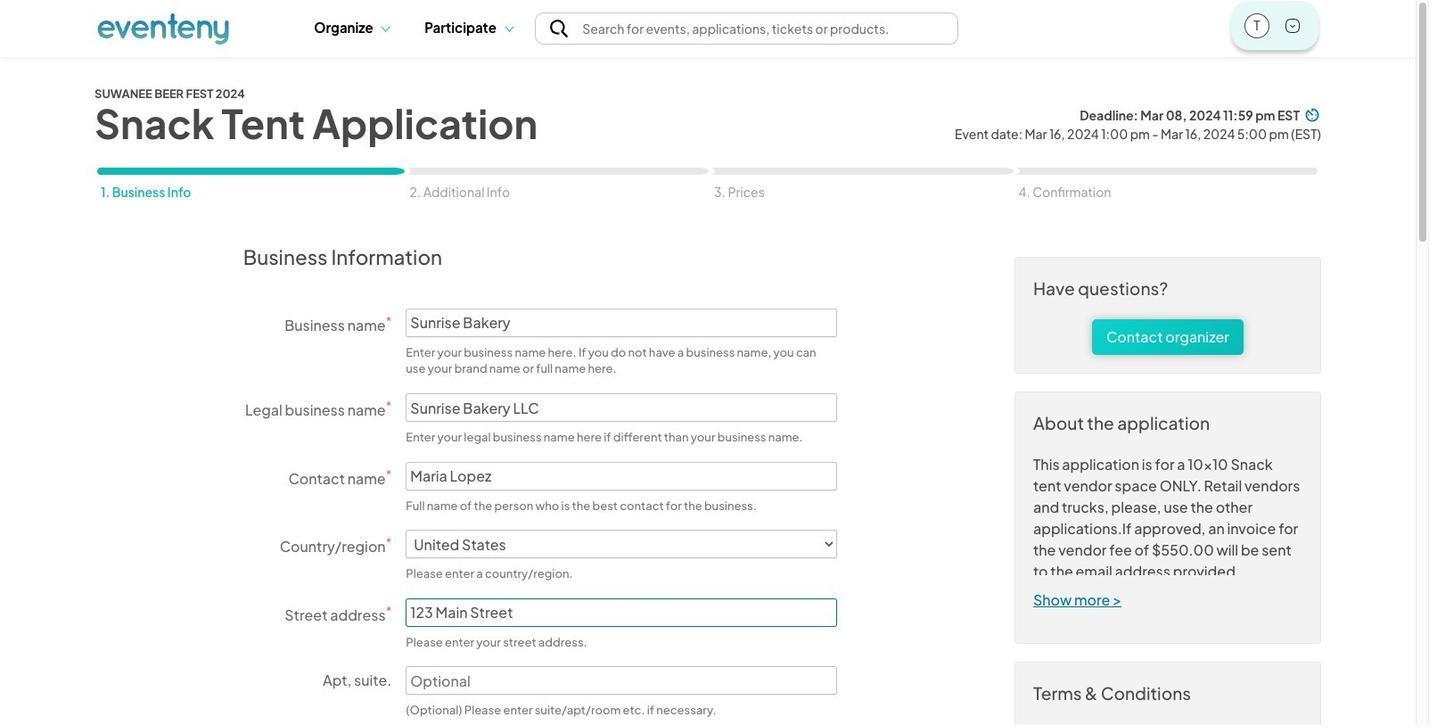 Task type: describe. For each thing, give the bounding box(es) containing it.
eventeny logo image
[[97, 12, 229, 45]]

tara element
[[1246, 14, 1269, 36]]



Task type: vqa. For each thing, say whether or not it's contained in the screenshot.
Ruby element
no



Task type: locate. For each thing, give the bounding box(es) containing it.
Optional text field
[[406, 667, 838, 695]]

None text field
[[406, 393, 838, 422], [406, 462, 838, 490], [406, 598, 838, 627], [406, 393, 838, 422], [406, 462, 838, 490], [406, 598, 838, 627]]

main element
[[97, 0, 1319, 56]]

None text field
[[406, 308, 838, 337]]

search image
[[550, 20, 568, 37]]



